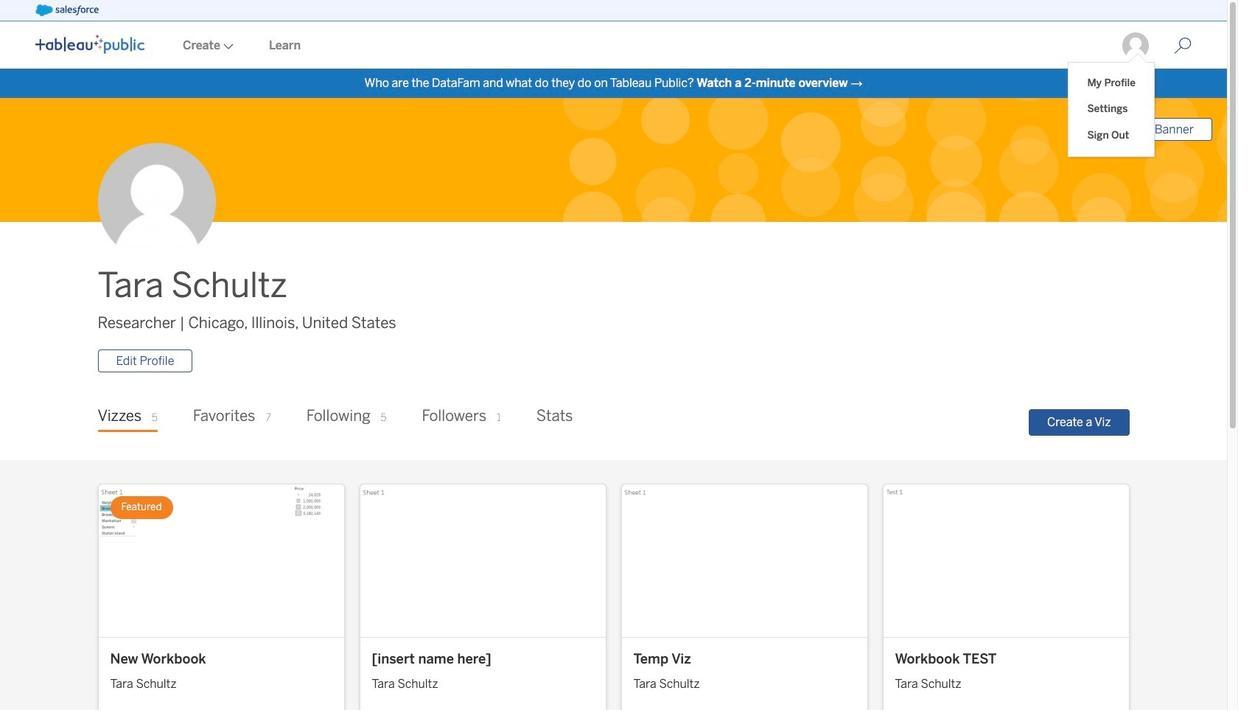 Task type: vqa. For each thing, say whether or not it's contained in the screenshot.
221
no



Task type: describe. For each thing, give the bounding box(es) containing it.
1 workbook thumbnail image from the left
[[98, 485, 344, 637]]

go to search image
[[1157, 37, 1210, 55]]

3 workbook thumbnail image from the left
[[622, 485, 868, 637]]

avatar image
[[98, 143, 216, 261]]

salesforce logo image
[[35, 4, 99, 16]]

logo image
[[35, 35, 145, 54]]

list options menu
[[1070, 63, 1155, 156]]



Task type: locate. For each thing, give the bounding box(es) containing it.
featured element
[[110, 496, 173, 519]]

tara.schultz image
[[1122, 31, 1151, 60]]

2 workbook thumbnail image from the left
[[360, 485, 606, 637]]

4 workbook thumbnail image from the left
[[884, 485, 1129, 637]]

workbook thumbnail image
[[98, 485, 344, 637], [360, 485, 606, 637], [622, 485, 868, 637], [884, 485, 1129, 637]]

dialog
[[1070, 53, 1155, 156]]



